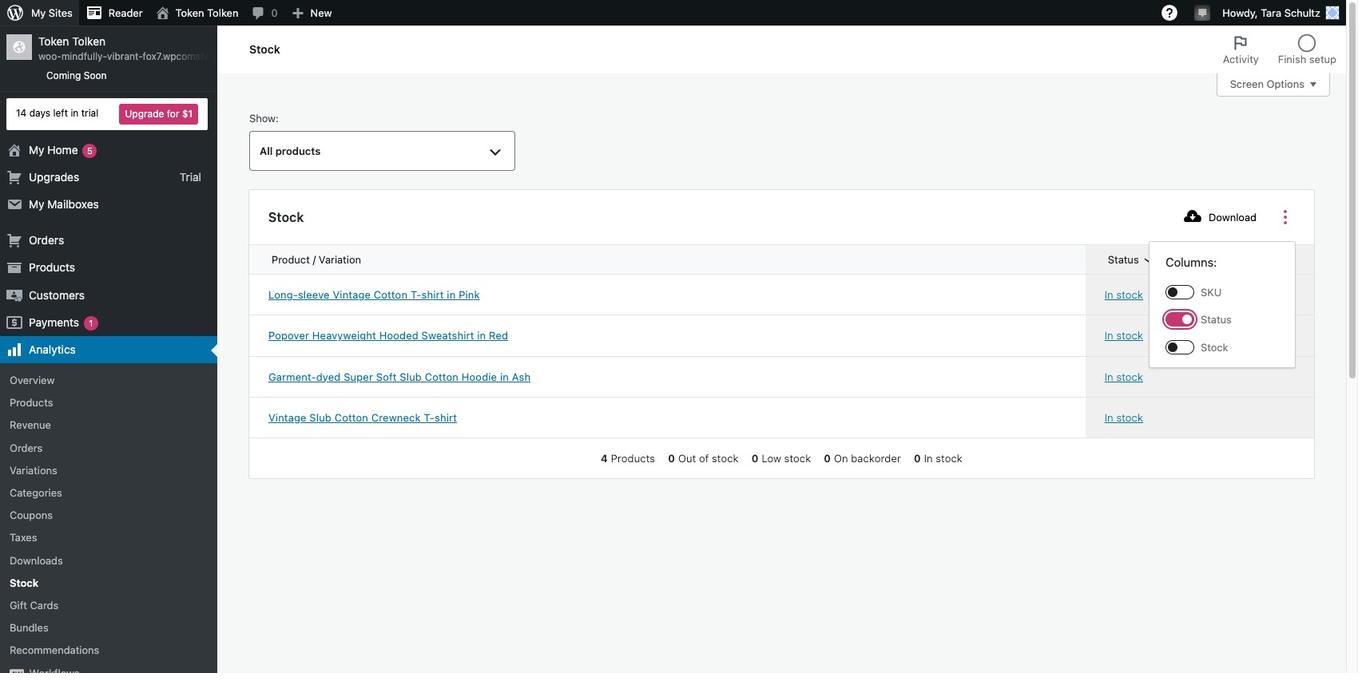 Task type: vqa. For each thing, say whether or not it's contained in the screenshot.
RECOMMENDATIONS
yes



Task type: describe. For each thing, give the bounding box(es) containing it.
taxes link
[[0, 527, 217, 549]]

4 products
[[601, 452, 655, 465]]

overview link
[[0, 369, 217, 392]]

super
[[344, 370, 373, 383]]

screen options button
[[1217, 73, 1330, 97]]

screen options
[[1230, 78, 1305, 91]]

in inside 'section'
[[924, 452, 933, 465]]

0 vertical spatial vintage
[[333, 289, 371, 301]]

all products
[[260, 145, 321, 158]]

stock down 0 link on the left top
[[249, 42, 280, 56]]

activity
[[1223, 53, 1259, 66]]

shirt for cotton
[[421, 289, 444, 301]]

in stock for long-sleeve vintage cotton t-shirt in pink
[[1105, 289, 1143, 301]]

product / variation
[[272, 253, 361, 266]]

0 on backorder
[[824, 452, 901, 465]]

garment-dyed super soft slub cotton hoodie in ash
[[268, 370, 531, 383]]

payments
[[29, 315, 79, 329]]

my home 5
[[29, 143, 93, 156]]

columns: menu
[[1156, 248, 1289, 361]]

coupons link
[[0, 504, 217, 527]]

ash
[[512, 370, 531, 383]]

tolken for token tolken woo-mindfully-vibrant-fox7.wpcomstaging.com coming soon
[[72, 34, 106, 48]]

status inside button
[[1108, 253, 1139, 266]]

1 horizontal spatial cotton
[[374, 289, 408, 301]]

variations link
[[0, 459, 217, 482]]

options
[[1267, 78, 1305, 91]]

mailboxes
[[47, 197, 99, 211]]

14 days left in trial
[[16, 107, 98, 119]]

in stock for popover heavyweight hooded sweatshirt in red
[[1105, 329, 1143, 342]]

revenue link
[[0, 414, 217, 437]]

red
[[489, 329, 508, 342]]

notification image
[[1196, 6, 1209, 18]]

home
[[47, 143, 78, 156]]

crewneck
[[371, 411, 421, 424]]

my sites link
[[0, 0, 79, 26]]

1 orders link from the top
[[0, 227, 217, 254]]

product / variation button
[[262, 245, 390, 274]]

categories
[[10, 487, 62, 499]]

variations
[[10, 464, 57, 477]]

my for my home 5
[[29, 143, 44, 156]]

sleeve
[[298, 289, 330, 301]]

/
[[313, 253, 316, 266]]

screen
[[1230, 78, 1264, 91]]

slub inside garment-dyed super soft slub cotton hoodie in ash link
[[400, 370, 422, 383]]

gift cards link
[[0, 594, 217, 617]]

14
[[16, 107, 27, 119]]

setup
[[1309, 53, 1337, 66]]

taxes
[[10, 532, 37, 544]]

pink
[[459, 289, 480, 301]]

toolbar navigation
[[0, 0, 1346, 29]]

long-
[[268, 289, 298, 301]]

upgrade
[[125, 108, 164, 120]]

0 horizontal spatial cotton
[[335, 411, 368, 424]]

in stock link for long-sleeve vintage cotton t-shirt in pink
[[1105, 288, 1295, 302]]

variation
[[319, 253, 361, 266]]

in inside popover heavyweight hooded sweatshirt in red link
[[477, 329, 486, 342]]

sites
[[49, 6, 73, 19]]

bundles
[[10, 622, 48, 634]]

0 vertical spatial products
[[29, 261, 75, 274]]

1 vertical spatial orders
[[10, 442, 43, 454]]

0 low stock
[[752, 452, 811, 465]]

reader
[[109, 6, 143, 19]]

all
[[260, 145, 273, 158]]

backorder
[[851, 452, 901, 465]]

0 out of stock
[[668, 452, 739, 465]]

2 orders link from the top
[[0, 437, 217, 459]]

customers link
[[0, 282, 217, 309]]

vibrant-
[[107, 50, 143, 62]]

my mailboxes
[[29, 197, 99, 211]]

stock up product
[[268, 210, 304, 224]]

in for garment-dyed super soft slub cotton hoodie in ash
[[1105, 370, 1114, 383]]

stock link
[[0, 572, 217, 594]]

in inside the main menu navigation
[[71, 107, 79, 119]]

$1
[[182, 108, 193, 120]]

all products button
[[249, 131, 516, 171]]

my for my sites
[[31, 6, 46, 19]]

0 vertical spatial orders
[[29, 233, 64, 247]]

2 products link from the top
[[0, 392, 217, 414]]

long-sleeve vintage cotton t-shirt in pink link
[[268, 288, 1066, 302]]

downloads link
[[0, 549, 217, 572]]

woo-
[[38, 50, 61, 62]]

finish setup
[[1278, 53, 1337, 66]]

new
[[310, 6, 332, 19]]

stock inside columns: menu
[[1201, 341, 1228, 354]]

:
[[276, 112, 279, 125]]

in for vintage slub cotton crewneck t-shirt
[[1105, 411, 1114, 424]]

out
[[678, 452, 696, 465]]

sku
[[1201, 286, 1222, 299]]

howdy, tara schultz
[[1223, 6, 1321, 19]]

activity button
[[1213, 26, 1269, 74]]

popover heavyweight hooded sweatshirt in red link
[[268, 329, 1066, 343]]

downloads
[[10, 554, 63, 567]]

bundles link
[[0, 617, 217, 639]]



Task type: locate. For each thing, give the bounding box(es) containing it.
stock down sku
[[1201, 341, 1228, 354]]

0 left new link
[[271, 6, 278, 19]]

products link
[[0, 254, 217, 282], [0, 392, 217, 414]]

1 vertical spatial vintage
[[268, 411, 306, 424]]

finish
[[1278, 53, 1307, 66]]

dyed
[[316, 370, 341, 383]]

1 vertical spatial cotton
[[425, 370, 459, 383]]

5
[[87, 145, 93, 155]]

token for token tolken woo-mindfully-vibrant-fox7.wpcomstaging.com coming soon
[[38, 34, 69, 48]]

2 vertical spatial my
[[29, 197, 44, 211]]

in stock link for vintage slub cotton crewneck t-shirt
[[1105, 410, 1295, 425]]

products down overview
[[10, 396, 53, 409]]

shirt right crewneck
[[435, 411, 457, 424]]

revenue
[[10, 419, 51, 432]]

1
[[89, 318, 93, 328]]

customers
[[29, 288, 85, 302]]

1 vertical spatial t-
[[424, 411, 435, 424]]

my left sites
[[31, 6, 46, 19]]

popover
[[268, 329, 309, 342]]

1 horizontal spatial status
[[1201, 313, 1232, 326]]

vintage slub cotton crewneck t-shirt
[[268, 411, 457, 424]]

3 in stock from the top
[[1105, 370, 1143, 383]]

2 vertical spatial products
[[611, 452, 655, 465]]

token
[[175, 6, 204, 19], [38, 34, 69, 48]]

token tolken woo-mindfully-vibrant-fox7.wpcomstaging.com coming soon
[[38, 34, 251, 81]]

for
[[167, 108, 179, 120]]

payments 1
[[29, 315, 93, 329]]

cotton up popover heavyweight hooded sweatshirt in red at left
[[374, 289, 408, 301]]

1 vertical spatial shirt
[[435, 411, 457, 424]]

1 horizontal spatial slub
[[400, 370, 422, 383]]

0 left out
[[668, 452, 675, 465]]

in right left
[[71, 107, 79, 119]]

0 vertical spatial token
[[175, 6, 204, 19]]

0 horizontal spatial token
[[38, 34, 69, 48]]

0 for 0
[[271, 6, 278, 19]]

vintage
[[333, 289, 371, 301], [268, 411, 306, 424]]

t- for crewneck
[[424, 411, 435, 424]]

upgrade for $1 button
[[119, 104, 198, 124]]

stock
[[249, 42, 280, 56], [268, 210, 304, 224], [1201, 341, 1228, 354], [10, 577, 39, 589]]

tab list containing activity
[[1213, 26, 1346, 74]]

tolken inside token tolken woo-mindfully-vibrant-fox7.wpcomstaging.com coming soon
[[72, 34, 106, 48]]

mindfully-
[[61, 50, 107, 62]]

slub right soft
[[400, 370, 422, 383]]

products
[[29, 261, 75, 274], [10, 396, 53, 409], [611, 452, 655, 465]]

0 vertical spatial shirt
[[421, 289, 444, 301]]

0 vertical spatial status
[[1108, 253, 1139, 266]]

section
[[594, 451, 969, 466]]

low
[[762, 452, 781, 465]]

products link up '1'
[[0, 254, 217, 282]]

in for popover heavyweight hooded sweatshirt in red
[[1105, 329, 1114, 342]]

coupons
[[10, 509, 53, 522]]

token inside 'link'
[[175, 6, 204, 19]]

0 vertical spatial products link
[[0, 254, 217, 282]]

heavyweight
[[312, 329, 376, 342]]

1 vertical spatial orders link
[[0, 437, 217, 459]]

products up customers
[[29, 261, 75, 274]]

orders link down 'my mailboxes' link
[[0, 227, 217, 254]]

status left columns:
[[1108, 253, 1139, 266]]

2 in stock link from the top
[[1105, 329, 1295, 343]]

0 vertical spatial my
[[31, 6, 46, 19]]

vintage down garment-
[[268, 411, 306, 424]]

orders link
[[0, 227, 217, 254], [0, 437, 217, 459]]

1 vertical spatial my
[[29, 143, 44, 156]]

0 vertical spatial cotton
[[374, 289, 408, 301]]

stock up gift
[[10, 577, 39, 589]]

recommendations link
[[0, 639, 217, 662]]

2 in stock from the top
[[1105, 329, 1143, 342]]

1 products link from the top
[[0, 254, 217, 282]]

analytics link
[[0, 336, 217, 364]]

4 in stock from the top
[[1105, 411, 1143, 424]]

in left pink
[[447, 289, 456, 301]]

cotton down super
[[335, 411, 368, 424]]

tolken for token tolken
[[207, 6, 238, 19]]

of
[[699, 452, 709, 465]]

0 horizontal spatial status
[[1108, 253, 1139, 266]]

4 in stock link from the top
[[1105, 410, 1295, 425]]

in stock link
[[1105, 288, 1295, 302], [1105, 329, 1295, 343], [1105, 370, 1295, 384], [1105, 410, 1295, 425]]

orders down revenue
[[10, 442, 43, 454]]

garment-
[[268, 370, 316, 383]]

reader link
[[79, 0, 149, 26]]

sweatshirt
[[422, 329, 474, 342]]

0 for 0 on backorder
[[824, 452, 831, 465]]

vintage down variation
[[333, 289, 371, 301]]

tolken
[[207, 6, 238, 19], [72, 34, 106, 48]]

categories link
[[0, 482, 217, 504]]

orders down my mailboxes
[[29, 233, 64, 247]]

my
[[31, 6, 46, 19], [29, 143, 44, 156], [29, 197, 44, 211]]

t- for cotton
[[411, 289, 422, 301]]

2 horizontal spatial cotton
[[425, 370, 459, 383]]

tolken inside 'link'
[[207, 6, 238, 19]]

overview
[[10, 374, 55, 387]]

t- right crewneck
[[424, 411, 435, 424]]

0 vertical spatial tolken
[[207, 6, 238, 19]]

0 horizontal spatial slub
[[309, 411, 332, 424]]

vintage slub cotton crewneck t-shirt link
[[268, 410, 1066, 425]]

in stock link for garment-dyed super soft slub cotton hoodie in ash
[[1105, 370, 1295, 384]]

token up 'fox7.wpcomstaging.com'
[[175, 6, 204, 19]]

1 horizontal spatial vintage
[[333, 289, 371, 301]]

gift
[[10, 599, 27, 612]]

2 vertical spatial cotton
[[335, 411, 368, 424]]

stock inside the main menu navigation
[[10, 577, 39, 589]]

1 horizontal spatial t-
[[424, 411, 435, 424]]

1 vertical spatial tolken
[[72, 34, 106, 48]]

0 for 0 in stock
[[914, 452, 921, 465]]

my mailboxes link
[[0, 191, 217, 218]]

my inside 'link'
[[31, 6, 46, 19]]

0 vertical spatial orders link
[[0, 227, 217, 254]]

my left 'home' on the top left
[[29, 143, 44, 156]]

cotton
[[374, 289, 408, 301], [425, 370, 459, 383], [335, 411, 368, 424]]

show :
[[249, 112, 279, 125]]

hoodie
[[462, 370, 497, 383]]

status down sku
[[1201, 313, 1232, 326]]

days
[[29, 107, 50, 119]]

schultz
[[1284, 6, 1321, 19]]

status
[[1108, 253, 1139, 266], [1201, 313, 1232, 326]]

0 horizontal spatial tolken
[[72, 34, 106, 48]]

cotton left hoodie
[[425, 370, 459, 383]]

1 vertical spatial token
[[38, 34, 69, 48]]

main menu navigation
[[0, 26, 251, 674]]

token up the woo-
[[38, 34, 69, 48]]

tolken up mindfully-
[[72, 34, 106, 48]]

section containing 4
[[594, 451, 969, 466]]

0 link
[[245, 0, 284, 26]]

0 left on
[[824, 452, 831, 465]]

token tolken
[[175, 6, 238, 19]]

1 vertical spatial slub
[[309, 411, 332, 424]]

howdy,
[[1223, 6, 1258, 19]]

0 horizontal spatial t-
[[411, 289, 422, 301]]

trial
[[81, 107, 98, 119]]

cards
[[30, 599, 59, 612]]

3 in stock link from the top
[[1105, 370, 1295, 384]]

show
[[249, 112, 276, 125]]

0 left low
[[752, 452, 759, 465]]

fox7.wpcomstaging.com
[[143, 50, 251, 62]]

my for my mailboxes
[[29, 197, 44, 211]]

in inside garment-dyed super soft slub cotton hoodie in ash link
[[500, 370, 509, 383]]

products link down analytics 'link'
[[0, 392, 217, 414]]

status inside columns: menu
[[1201, 313, 1232, 326]]

1 vertical spatial products
[[10, 396, 53, 409]]

trial
[[180, 170, 201, 184]]

0 right backorder
[[914, 452, 921, 465]]

shirt for crewneck
[[435, 411, 457, 424]]

slub inside the vintage slub cotton crewneck t-shirt link
[[309, 411, 332, 424]]

shirt left pink
[[421, 289, 444, 301]]

token tolken link
[[149, 0, 245, 26]]

1 vertical spatial products link
[[0, 392, 217, 414]]

0 for 0 low stock
[[752, 452, 759, 465]]

1 horizontal spatial tolken
[[207, 6, 238, 19]]

in stock for garment-dyed super soft slub cotton hoodie in ash
[[1105, 370, 1143, 383]]

1 vertical spatial status
[[1201, 313, 1232, 326]]

0 vertical spatial slub
[[400, 370, 422, 383]]

in
[[1105, 289, 1114, 301], [1105, 329, 1114, 342], [1105, 370, 1114, 383], [1105, 411, 1114, 424], [924, 452, 933, 465]]

slub
[[400, 370, 422, 383], [309, 411, 332, 424]]

download button
[[1174, 203, 1266, 232]]

in stock link for popover heavyweight hooded sweatshirt in red
[[1105, 329, 1295, 343]]

token inside token tolken woo-mindfully-vibrant-fox7.wpcomstaging.com coming soon
[[38, 34, 69, 48]]

in left ash
[[500, 370, 509, 383]]

my sites
[[31, 6, 73, 19]]

shirt
[[421, 289, 444, 301], [435, 411, 457, 424]]

products right 4
[[611, 452, 655, 465]]

products
[[275, 145, 321, 158]]

1 in stock from the top
[[1105, 289, 1143, 301]]

my down upgrades
[[29, 197, 44, 211]]

upgrade for $1
[[125, 108, 193, 120]]

in stock for vintage slub cotton crewneck t-shirt
[[1105, 411, 1143, 424]]

choose which values to display image
[[1276, 208, 1295, 227]]

in stock
[[1105, 289, 1143, 301], [1105, 329, 1143, 342], [1105, 370, 1143, 383], [1105, 411, 1143, 424]]

finish setup button
[[1269, 26, 1346, 74]]

gift cards
[[10, 599, 59, 612]]

slub down dyed
[[309, 411, 332, 424]]

on
[[834, 452, 848, 465]]

garment-dyed super soft slub cotton hoodie in ash link
[[268, 370, 1066, 384]]

0 inside toolbar navigation
[[271, 6, 278, 19]]

orders link up categories link on the left bottom of page
[[0, 437, 217, 459]]

tab list
[[1213, 26, 1346, 74]]

status button
[[1098, 245, 1168, 274]]

coming
[[46, 69, 81, 81]]

recommendations
[[10, 644, 99, 657]]

left
[[53, 107, 68, 119]]

tolken left 0 link on the left top
[[207, 6, 238, 19]]

stock
[[1116, 289, 1143, 301], [1116, 329, 1143, 342], [1116, 370, 1143, 383], [1116, 411, 1143, 424], [712, 452, 739, 465], [784, 452, 811, 465], [936, 452, 963, 465]]

0 for 0 out of stock
[[668, 452, 675, 465]]

1 horizontal spatial token
[[175, 6, 204, 19]]

in for long-sleeve vintage cotton t-shirt in pink
[[1105, 289, 1114, 301]]

in left the red
[[477, 329, 486, 342]]

0 horizontal spatial vintage
[[268, 411, 306, 424]]

1 in stock link from the top
[[1105, 288, 1295, 302]]

t- up hooded at left
[[411, 289, 422, 301]]

0 vertical spatial t-
[[411, 289, 422, 301]]

token for token tolken
[[175, 6, 204, 19]]

automatewoo element
[[10, 669, 24, 674]]

in inside long-sleeve vintage cotton t-shirt in pink link
[[447, 289, 456, 301]]



